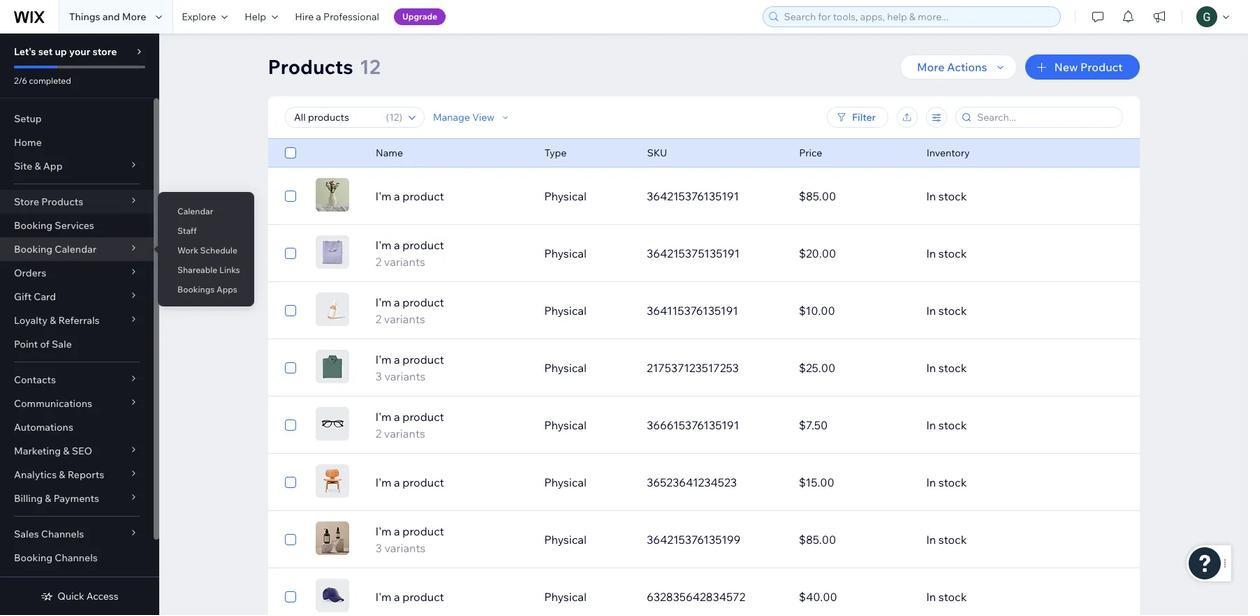 Task type: locate. For each thing, give the bounding box(es) containing it.
2 i'm a product from the top
[[376, 476, 444, 490]]

in
[[927, 189, 936, 203], [927, 247, 936, 261], [927, 304, 936, 318], [927, 361, 936, 375], [927, 418, 936, 432], [927, 476, 936, 490], [927, 533, 936, 547], [927, 590, 936, 604]]

1 vertical spatial 2
[[376, 312, 382, 326]]

2 i'm a product link from the top
[[367, 474, 536, 491]]

1 $85.00 link from the top
[[791, 180, 918, 213]]

2 vertical spatial 2
[[376, 427, 382, 441]]

physical link
[[536, 180, 639, 213], [536, 237, 639, 270], [536, 294, 639, 328], [536, 351, 639, 385], [536, 409, 639, 442], [536, 466, 639, 500], [536, 523, 639, 557], [536, 581, 639, 614]]

booking inside booking calendar popup button
[[14, 243, 53, 256]]

home
[[14, 136, 42, 149]]

booking up settings in the left bottom of the page
[[14, 552, 53, 565]]

in stock for 36523641234523
[[927, 476, 967, 490]]

$85.00 link for 364215376135191
[[791, 180, 918, 213]]

0 vertical spatial 12
[[360, 54, 381, 79]]

1 in stock from the top
[[927, 189, 967, 203]]

shareable links link
[[158, 259, 254, 282]]

4 physical from the top
[[544, 361, 587, 375]]

physical for 364215376135199
[[544, 533, 587, 547]]

physical for 217537123517253
[[544, 361, 587, 375]]

communications
[[14, 398, 92, 410]]

settings link
[[0, 570, 154, 594]]

0 vertical spatial i'm a product
[[376, 189, 444, 203]]

0 horizontal spatial products
[[41, 196, 83, 208]]

$85.00 for 364215376135199
[[799, 533, 836, 547]]

booking inside booking channels link
[[14, 552, 53, 565]]

1 i'm from the top
[[376, 189, 392, 203]]

& right site
[[35, 160, 41, 173]]

8 in stock from the top
[[927, 590, 967, 604]]

3 i'm a product from the top
[[376, 590, 444, 604]]

2 booking from the top
[[14, 243, 53, 256]]

in stock
[[927, 189, 967, 203], [927, 247, 967, 261], [927, 304, 967, 318], [927, 361, 967, 375], [927, 418, 967, 432], [927, 476, 967, 490], [927, 533, 967, 547], [927, 590, 967, 604]]

i'm a product link
[[367, 188, 536, 205], [367, 474, 536, 491], [367, 589, 536, 606]]

364215376135191
[[647, 189, 739, 203]]

2 $85.00 link from the top
[[791, 523, 918, 557]]

6 i'm from the top
[[376, 476, 392, 490]]

in stock link for 364215375135191
[[918, 237, 1070, 270]]

more inside dropdown button
[[917, 60, 945, 74]]

quick access
[[58, 590, 119, 603]]

364215376135199 link
[[639, 523, 791, 557]]

2 i'm a product 2 variants from the top
[[376, 296, 444, 326]]

booking calendar button
[[0, 238, 154, 261]]

stock for 364215375135191
[[939, 247, 967, 261]]

0 vertical spatial channels
[[41, 528, 84, 541]]

2 physical link from the top
[[536, 237, 639, 270]]

i'm a product
[[376, 189, 444, 203], [376, 476, 444, 490], [376, 590, 444, 604]]

$85.00 link up "$40.00" link
[[791, 523, 918, 557]]

1 horizontal spatial more
[[917, 60, 945, 74]]

3 stock from the top
[[939, 304, 967, 318]]

& for loyalty
[[50, 314, 56, 327]]

variants
[[384, 255, 425, 269], [384, 312, 425, 326], [385, 370, 426, 384], [384, 427, 425, 441], [385, 541, 426, 555]]

0 vertical spatial 2
[[376, 255, 382, 269]]

8 physical from the top
[[544, 590, 587, 604]]

booking for booking channels
[[14, 552, 53, 565]]

3 in from the top
[[927, 304, 936, 318]]

5 in from the top
[[927, 418, 936, 432]]

booking down store
[[14, 219, 53, 232]]

more right and
[[122, 10, 146, 23]]

12 up name
[[389, 111, 399, 124]]

gift
[[14, 291, 32, 303]]

2 in stock link from the top
[[918, 237, 1070, 270]]

in stock link for 632835642834572
[[918, 581, 1070, 614]]

5 in stock from the top
[[927, 418, 967, 432]]

$85.00 link up $20.00 link on the right
[[791, 180, 918, 213]]

0 vertical spatial 3
[[376, 370, 382, 384]]

products inside store products dropdown button
[[41, 196, 83, 208]]

0 vertical spatial i'm a product link
[[367, 188, 536, 205]]

1 horizontal spatial calendar
[[177, 206, 213, 217]]

in for 217537123517253
[[927, 361, 936, 375]]

store
[[93, 45, 117, 58]]

explore
[[182, 10, 216, 23]]

5 physical link from the top
[[536, 409, 639, 442]]

i'm
[[376, 189, 392, 203], [376, 238, 392, 252], [376, 296, 392, 310], [376, 353, 392, 367], [376, 410, 392, 424], [376, 476, 392, 490], [376, 525, 392, 539], [376, 590, 392, 604]]

1 vertical spatial more
[[917, 60, 945, 74]]

6 in stock from the top
[[927, 476, 967, 490]]

366615376135191
[[647, 418, 739, 432]]

& inside dropdown button
[[45, 493, 51, 505]]

& for analytics
[[59, 469, 65, 481]]

1 vertical spatial $85.00 link
[[791, 523, 918, 557]]

1 in from the top
[[927, 189, 936, 203]]

3 i'm a product link from the top
[[367, 589, 536, 606]]

1 vertical spatial calendar
[[55, 243, 97, 256]]

1 3 from the top
[[376, 370, 382, 384]]

4 in stock from the top
[[927, 361, 967, 375]]

36523641234523 link
[[639, 466, 791, 500]]

channels down sales channels popup button
[[55, 552, 98, 565]]

12 for products 12
[[360, 54, 381, 79]]

2 vertical spatial booking
[[14, 552, 53, 565]]

$85.00 link for 364215376135199
[[791, 523, 918, 557]]

8 in from the top
[[927, 590, 936, 604]]

loyalty & referrals
[[14, 314, 100, 327]]

actions
[[947, 60, 988, 74]]

7 in stock from the top
[[927, 533, 967, 547]]

8 in stock link from the top
[[918, 581, 1070, 614]]

4 in stock link from the top
[[918, 351, 1070, 385]]

& inside dropdown button
[[35, 160, 41, 173]]

booking for booking calendar
[[14, 243, 53, 256]]

0 vertical spatial booking
[[14, 219, 53, 232]]

3 physical from the top
[[544, 304, 587, 318]]

12 for ( 12 )
[[389, 111, 399, 124]]

3 2 from the top
[[376, 427, 382, 441]]

1 booking from the top
[[14, 219, 53, 232]]

0 vertical spatial i'm a product 2 variants
[[376, 238, 444, 269]]

4 physical link from the top
[[536, 351, 639, 385]]

automations
[[14, 421, 73, 434]]

i'm a product 3 variants for 364215376135199
[[376, 525, 444, 555]]

0 horizontal spatial calendar
[[55, 243, 97, 256]]

1 horizontal spatial 12
[[389, 111, 399, 124]]

2 in stock from the top
[[927, 247, 967, 261]]

app
[[43, 160, 63, 173]]

i'm a product for 36523641234523
[[376, 476, 444, 490]]

None checkbox
[[285, 303, 296, 319], [285, 589, 296, 606], [285, 303, 296, 319], [285, 589, 296, 606]]

sku
[[647, 147, 667, 159]]

physical link for 632835642834572
[[536, 581, 639, 614]]

2/6
[[14, 75, 27, 86]]

$85.00 for 364215376135191
[[799, 189, 836, 203]]

1 vertical spatial i'm a product 3 variants
[[376, 525, 444, 555]]

None checkbox
[[285, 145, 296, 161], [285, 188, 296, 205], [285, 245, 296, 262], [285, 360, 296, 377], [285, 417, 296, 434], [285, 474, 296, 491], [285, 532, 296, 548], [285, 145, 296, 161], [285, 188, 296, 205], [285, 245, 296, 262], [285, 360, 296, 377], [285, 417, 296, 434], [285, 474, 296, 491], [285, 532, 296, 548]]

$85.00 up "$40.00"
[[799, 533, 836, 547]]

in for 366615376135191
[[927, 418, 936, 432]]

in for 364215376135191
[[927, 189, 936, 203]]

1 vertical spatial channels
[[55, 552, 98, 565]]

sales channels button
[[0, 523, 154, 546]]

2 for 364215375135191
[[376, 255, 382, 269]]

6 in from the top
[[927, 476, 936, 490]]

booking services
[[14, 219, 94, 232]]

billing & payments button
[[0, 487, 154, 511]]

1 physical from the top
[[544, 189, 587, 203]]

contacts button
[[0, 368, 154, 392]]

3 i'm a product 2 variants from the top
[[376, 410, 444, 441]]

in stock for 217537123517253
[[927, 361, 967, 375]]

calendar down services
[[55, 243, 97, 256]]

8 stock from the top
[[939, 590, 967, 604]]

1 in stock link from the top
[[918, 180, 1070, 213]]

2 3 from the top
[[376, 541, 382, 555]]

1 i'm a product 2 variants from the top
[[376, 238, 444, 269]]

1 vertical spatial $85.00
[[799, 533, 836, 547]]

schedule
[[200, 245, 237, 256]]

in stock for 364215375135191
[[927, 247, 967, 261]]

0 vertical spatial products
[[268, 54, 353, 79]]

sidebar element
[[0, 34, 159, 616]]

product
[[1081, 60, 1123, 74]]

calendar up staff
[[177, 206, 213, 217]]

channels inside popup button
[[41, 528, 84, 541]]

1 vertical spatial products
[[41, 196, 83, 208]]

1 vertical spatial i'm a product link
[[367, 474, 536, 491]]

stock for 632835642834572
[[939, 590, 967, 604]]

staff
[[177, 226, 197, 236]]

2 in from the top
[[927, 247, 936, 261]]

2 physical from the top
[[544, 247, 587, 261]]

new product
[[1055, 60, 1123, 74]]

6 in stock link from the top
[[918, 466, 1070, 500]]

2 vertical spatial i'm a product
[[376, 590, 444, 604]]

sales
[[14, 528, 39, 541]]

orders button
[[0, 261, 154, 285]]

set
[[38, 45, 53, 58]]

calendar
[[177, 206, 213, 217], [55, 243, 97, 256]]

5 in stock link from the top
[[918, 409, 1070, 442]]

1 i'm a product link from the top
[[367, 188, 536, 205]]

0 vertical spatial more
[[122, 10, 146, 23]]

product
[[403, 189, 444, 203], [403, 238, 444, 252], [403, 296, 444, 310], [403, 353, 444, 367], [403, 410, 444, 424], [403, 476, 444, 490], [403, 525, 444, 539], [403, 590, 444, 604]]

5 physical from the top
[[544, 418, 587, 432]]

364115376135191
[[647, 304, 738, 318]]

1 $85.00 from the top
[[799, 189, 836, 203]]

new
[[1055, 60, 1078, 74]]

1 vertical spatial i'm a product
[[376, 476, 444, 490]]

analytics & reports
[[14, 469, 104, 481]]

7 physical link from the top
[[536, 523, 639, 557]]

5 product from the top
[[403, 410, 444, 424]]

7 in stock link from the top
[[918, 523, 1070, 557]]

stock for 364215376135199
[[939, 533, 967, 547]]

more actions button
[[901, 54, 1017, 80]]

1 2 from the top
[[376, 255, 382, 269]]

more left actions
[[917, 60, 945, 74]]

2 i'm a product 3 variants from the top
[[376, 525, 444, 555]]

marketing & seo
[[14, 445, 92, 458]]

3 in stock link from the top
[[918, 294, 1070, 328]]

217537123517253
[[647, 361, 739, 375]]

manage
[[433, 111, 470, 124]]

billing
[[14, 493, 43, 505]]

2 for 366615376135191
[[376, 427, 382, 441]]

booking up orders
[[14, 243, 53, 256]]

analytics
[[14, 469, 57, 481]]

8 i'm from the top
[[376, 590, 392, 604]]

6 stock from the top
[[939, 476, 967, 490]]

632835642834572 link
[[639, 581, 791, 614]]

7 stock from the top
[[939, 533, 967, 547]]

1 vertical spatial 3
[[376, 541, 382, 555]]

2 vertical spatial i'm a product 2 variants
[[376, 410, 444, 441]]

links
[[219, 265, 240, 275]]

professional
[[324, 10, 379, 23]]

1 physical link from the top
[[536, 180, 639, 213]]

8 physical link from the top
[[536, 581, 639, 614]]

products up booking services at the left top of the page
[[41, 196, 83, 208]]

$15.00 link
[[791, 466, 918, 500]]

$20.00
[[799, 247, 836, 261]]

& inside "dropdown button"
[[59, 469, 65, 481]]

3 in stock from the top
[[927, 304, 967, 318]]

6 physical link from the top
[[536, 466, 639, 500]]

1 vertical spatial booking
[[14, 243, 53, 256]]

1 i'm a product 3 variants from the top
[[376, 353, 444, 384]]

in for 632835642834572
[[927, 590, 936, 604]]

12 down professional
[[360, 54, 381, 79]]

7 physical from the top
[[544, 533, 587, 547]]

4 stock from the top
[[939, 361, 967, 375]]

4 in from the top
[[927, 361, 936, 375]]

booking inside booking services link
[[14, 219, 53, 232]]

$85.00 down price
[[799, 189, 836, 203]]

physical for 364215375135191
[[544, 247, 587, 261]]

1 vertical spatial i'm a product 2 variants
[[376, 296, 444, 326]]

access
[[86, 590, 119, 603]]

products down hire
[[268, 54, 353, 79]]

3 physical link from the top
[[536, 294, 639, 328]]

physical link for 217537123517253
[[536, 351, 639, 385]]

2 product from the top
[[403, 238, 444, 252]]

0 vertical spatial $85.00
[[799, 189, 836, 203]]

booking services link
[[0, 214, 154, 238]]

1 stock from the top
[[939, 189, 967, 203]]

3 booking from the top
[[14, 552, 53, 565]]

7 in from the top
[[927, 533, 936, 547]]

up
[[55, 45, 67, 58]]

manage view
[[433, 111, 494, 124]]

0 vertical spatial i'm a product 3 variants
[[376, 353, 444, 384]]

0 vertical spatial $85.00 link
[[791, 180, 918, 213]]

upgrade button
[[394, 8, 446, 25]]

& left reports
[[59, 469, 65, 481]]

& left seo
[[63, 445, 70, 458]]

home link
[[0, 131, 154, 154]]

2 stock from the top
[[939, 247, 967, 261]]

more
[[122, 10, 146, 23], [917, 60, 945, 74]]

632835642834572
[[647, 590, 746, 604]]

a
[[316, 10, 321, 23], [394, 189, 400, 203], [394, 238, 400, 252], [394, 296, 400, 310], [394, 353, 400, 367], [394, 410, 400, 424], [394, 476, 400, 490], [394, 525, 400, 539], [394, 590, 400, 604]]

i'm a product 2 variants for 364115376135191
[[376, 296, 444, 326]]

217537123517253 link
[[639, 351, 791, 385]]

0 horizontal spatial 12
[[360, 54, 381, 79]]

6 physical from the top
[[544, 476, 587, 490]]

i'm a product for 364215376135191
[[376, 189, 444, 203]]

setup link
[[0, 107, 154, 131]]

& for site
[[35, 160, 41, 173]]

2 2 from the top
[[376, 312, 382, 326]]

2 vertical spatial i'm a product link
[[367, 589, 536, 606]]

5 stock from the top
[[939, 418, 967, 432]]

$85.00 link
[[791, 180, 918, 213], [791, 523, 918, 557]]

3
[[376, 370, 382, 384], [376, 541, 382, 555]]

payments
[[54, 493, 99, 505]]

bookings apps
[[177, 284, 237, 295]]

& right billing
[[45, 493, 51, 505]]

1 i'm a product from the top
[[376, 189, 444, 203]]

2 $85.00 from the top
[[799, 533, 836, 547]]

physical
[[544, 189, 587, 203], [544, 247, 587, 261], [544, 304, 587, 318], [544, 361, 587, 375], [544, 418, 587, 432], [544, 476, 587, 490], [544, 533, 587, 547], [544, 590, 587, 604]]

help button
[[236, 0, 287, 34]]

physical link for 364215376135199
[[536, 523, 639, 557]]

in for 364215376135199
[[927, 533, 936, 547]]

channels up booking channels
[[41, 528, 84, 541]]

products
[[268, 54, 353, 79], [41, 196, 83, 208]]

& right 'loyalty'
[[50, 314, 56, 327]]

i'm a product link for 36523641234523
[[367, 474, 536, 491]]

1 vertical spatial 12
[[389, 111, 399, 124]]

$40.00
[[799, 590, 837, 604]]



Task type: vqa. For each thing, say whether or not it's contained in the screenshot.


Task type: describe. For each thing, give the bounding box(es) containing it.
calendar link
[[158, 200, 254, 224]]

physical for 364115376135191
[[544, 304, 587, 318]]

quick access button
[[41, 590, 119, 603]]

Search for tools, apps, help & more... field
[[780, 7, 1056, 27]]

stock for 364215376135191
[[939, 189, 967, 203]]

manage view button
[[433, 111, 511, 124]]

seo
[[72, 445, 92, 458]]

things and more
[[69, 10, 146, 23]]

3 for 217537123517253
[[376, 370, 382, 384]]

analytics & reports button
[[0, 463, 154, 487]]

0 vertical spatial calendar
[[177, 206, 213, 217]]

i'm a product 2 variants for 366615376135191
[[376, 410, 444, 441]]

services
[[55, 219, 94, 232]]

things
[[69, 10, 100, 23]]

$15.00
[[799, 476, 835, 490]]

billing & payments
[[14, 493, 99, 505]]

stock for 217537123517253
[[939, 361, 967, 375]]

364115376135191 link
[[639, 294, 791, 328]]

1 horizontal spatial products
[[268, 54, 353, 79]]

loyalty & referrals button
[[0, 309, 154, 333]]

i'm a product 2 variants for 364215375135191
[[376, 238, 444, 269]]

in stock link for 36523641234523
[[918, 466, 1070, 500]]

products 12
[[268, 54, 381, 79]]

in stock link for 364115376135191
[[918, 294, 1070, 328]]

new product button
[[1025, 54, 1140, 80]]

communications button
[[0, 392, 154, 416]]

2 for 364115376135191
[[376, 312, 382, 326]]

2 i'm from the top
[[376, 238, 392, 252]]

$20.00 link
[[791, 237, 918, 270]]

channels for sales channels
[[41, 528, 84, 541]]

7 i'm from the top
[[376, 525, 392, 539]]

364215375135191 link
[[639, 237, 791, 270]]

i'm a product link for 632835642834572
[[367, 589, 536, 606]]

of
[[40, 338, 50, 351]]

work
[[177, 245, 198, 256]]

point of sale
[[14, 338, 72, 351]]

0 horizontal spatial more
[[122, 10, 146, 23]]

inventory
[[927, 147, 970, 159]]

type
[[544, 147, 566, 159]]

4 i'm from the top
[[376, 353, 392, 367]]

8 product from the top
[[403, 590, 444, 604]]

$7.50 link
[[791, 409, 918, 442]]

shareable links
[[177, 265, 240, 275]]

filter button
[[827, 107, 888, 128]]

variants for 364115376135191
[[384, 312, 425, 326]]

channels for booking channels
[[55, 552, 98, 565]]

booking calendar
[[14, 243, 97, 256]]

6 product from the top
[[403, 476, 444, 490]]

stock for 364115376135191
[[939, 304, 967, 318]]

point
[[14, 338, 38, 351]]

physical link for 366615376135191
[[536, 409, 639, 442]]

let's set up your store
[[14, 45, 117, 58]]

( 12 )
[[386, 111, 402, 124]]

in stock link for 364215376135199
[[918, 523, 1070, 557]]

site & app
[[14, 160, 63, 173]]

upgrade
[[402, 11, 437, 22]]

stock for 36523641234523
[[939, 476, 967, 490]]

filter
[[852, 111, 876, 124]]

stock for 366615376135191
[[939, 418, 967, 432]]

apps
[[217, 284, 237, 295]]

5 i'm from the top
[[376, 410, 392, 424]]

physical for 632835642834572
[[544, 590, 587, 604]]

marketing
[[14, 445, 61, 458]]

more actions
[[917, 60, 988, 74]]

364215376135199
[[647, 533, 741, 547]]

point of sale link
[[0, 333, 154, 356]]

36523641234523
[[647, 476, 737, 490]]

orders
[[14, 267, 46, 279]]

booking for booking services
[[14, 219, 53, 232]]

physical for 364215376135191
[[544, 189, 587, 203]]

in for 364115376135191
[[927, 304, 936, 318]]

site & app button
[[0, 154, 154, 178]]

store products button
[[0, 190, 154, 214]]

physical link for 364215376135191
[[536, 180, 639, 213]]

sale
[[52, 338, 72, 351]]

booking channels link
[[0, 546, 154, 570]]

store products
[[14, 196, 83, 208]]

Unsaved view field
[[290, 108, 382, 127]]

quick
[[58, 590, 84, 603]]

setup
[[14, 112, 42, 125]]

in stock for 632835642834572
[[927, 590, 967, 604]]

)
[[399, 111, 402, 124]]

$25.00
[[799, 361, 836, 375]]

variants for 364215375135191
[[384, 255, 425, 269]]

variants for 217537123517253
[[385, 370, 426, 384]]

variants for 364215376135199
[[385, 541, 426, 555]]

physical link for 36523641234523
[[536, 466, 639, 500]]

in stock for 364115376135191
[[927, 304, 967, 318]]

i'm a product 3 variants for 217537123517253
[[376, 353, 444, 384]]

3 i'm from the top
[[376, 296, 392, 310]]

in stock link for 364215376135191
[[918, 180, 1070, 213]]

staff link
[[158, 219, 254, 243]]

in stock for 364215376135199
[[927, 533, 967, 547]]

hire a professional link
[[287, 0, 388, 34]]

let's
[[14, 45, 36, 58]]

card
[[34, 291, 56, 303]]

referrals
[[58, 314, 100, 327]]

bookings apps link
[[158, 278, 254, 302]]

reports
[[68, 469, 104, 481]]

in stock for 364215376135191
[[927, 189, 967, 203]]

1 product from the top
[[403, 189, 444, 203]]

$10.00 link
[[791, 294, 918, 328]]

$10.00
[[799, 304, 835, 318]]

366615376135191 link
[[639, 409, 791, 442]]

in for 364215375135191
[[927, 247, 936, 261]]

hire a professional
[[295, 10, 379, 23]]

booking channels
[[14, 552, 98, 565]]

(
[[386, 111, 389, 124]]

loyalty
[[14, 314, 48, 327]]

Search... field
[[973, 108, 1118, 127]]

physical for 36523641234523
[[544, 476, 587, 490]]

in stock link for 366615376135191
[[918, 409, 1070, 442]]

shareable
[[177, 265, 218, 275]]

& for marketing
[[63, 445, 70, 458]]

gift card button
[[0, 285, 154, 309]]

in stock for 366615376135191
[[927, 418, 967, 432]]

4 product from the top
[[403, 353, 444, 367]]

physical link for 364115376135191
[[536, 294, 639, 328]]

name
[[376, 147, 403, 159]]

in for 36523641234523
[[927, 476, 936, 490]]

bookings
[[177, 284, 215, 295]]

calendar inside popup button
[[55, 243, 97, 256]]

3 for 364215376135199
[[376, 541, 382, 555]]

364215376135191 link
[[639, 180, 791, 213]]

i'm a product for 632835642834572
[[376, 590, 444, 604]]

your
[[69, 45, 90, 58]]

in stock link for 217537123517253
[[918, 351, 1070, 385]]

work schedule link
[[158, 239, 254, 263]]

completed
[[29, 75, 71, 86]]

work schedule
[[177, 245, 237, 256]]

$40.00 link
[[791, 581, 918, 614]]

physical for 366615376135191
[[544, 418, 587, 432]]

364215375135191
[[647, 247, 740, 261]]

variants for 366615376135191
[[384, 427, 425, 441]]

marketing & seo button
[[0, 439, 154, 463]]

& for billing
[[45, 493, 51, 505]]

7 product from the top
[[403, 525, 444, 539]]

physical link for 364215375135191
[[536, 237, 639, 270]]

i'm a product link for 364215376135191
[[367, 188, 536, 205]]

3 product from the top
[[403, 296, 444, 310]]



